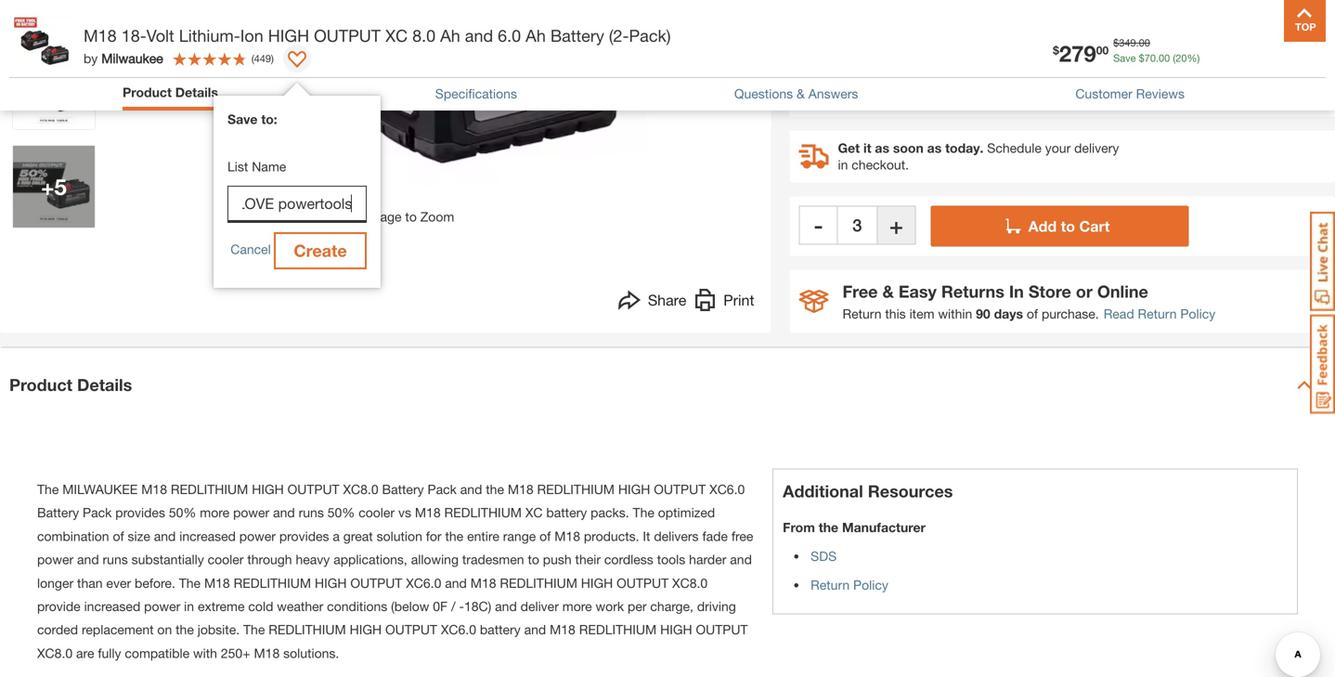 Task type: describe. For each thing, give the bounding box(es) containing it.
size
[[128, 528, 150, 544]]

redlithium up substantially
[[171, 482, 248, 497]]

extreme
[[198, 599, 245, 614]]

2 vertical spatial xc6.0
[[441, 622, 476, 637]]

volt
[[146, 26, 174, 46]]

tradesmen
[[462, 552, 524, 567]]

the up sds
[[819, 520, 839, 535]]

output down 'driving'
[[696, 622, 748, 637]]

high down their
[[581, 575, 613, 591]]

& for free
[[883, 281, 894, 301]]

it
[[864, 140, 872, 156]]

name
[[252, 159, 286, 174]]

resources
[[868, 481, 953, 501]]

(2-
[[609, 26, 629, 46]]

icon image
[[799, 290, 829, 313]]

- inside button
[[814, 212, 823, 238]]

soon
[[893, 140, 924, 156]]

available
[[1012, 46, 1066, 61]]

the left milwaukee
[[37, 482, 59, 497]]

m18 up size
[[141, 482, 167, 497]]

compatible
[[125, 645, 190, 661]]

and up through
[[273, 505, 295, 520]]

their
[[575, 552, 601, 567]]

1 vertical spatial pack
[[83, 505, 112, 520]]

high up through
[[252, 482, 284, 497]]

driving
[[697, 599, 736, 614]]

high down 'heavy'
[[315, 575, 347, 591]]

0 horizontal spatial xc
[[386, 26, 408, 46]]

additional resources
[[783, 481, 953, 501]]

policy inside free & easy returns in store or online return this item within 90 days of purchase. read return policy
[[1181, 306, 1216, 321]]

manufacturer
[[842, 520, 926, 535]]

redlithium up entire
[[444, 505, 522, 520]]

pack)
[[629, 26, 671, 46]]

free
[[732, 528, 754, 544]]

m18 up push
[[555, 528, 580, 544]]

List Name text field
[[228, 186, 367, 223]]

0 vertical spatial increased
[[179, 528, 236, 544]]

and down deliver
[[524, 622, 546, 637]]

milwaukee power tool batteries 48 11 1868 66.5 image
[[13, 146, 95, 228]]

specifications
[[435, 86, 517, 101]]

it
[[643, 528, 651, 544]]

449
[[254, 52, 271, 64]]

2 horizontal spatial $
[[1139, 52, 1145, 64]]

the right for
[[445, 528, 464, 544]]

m18 down deliver
[[550, 622, 576, 637]]

milwaukee
[[101, 51, 163, 66]]

1 vertical spatial more
[[563, 599, 592, 614]]

lithium-
[[179, 26, 240, 46]]

image
[[366, 209, 402, 224]]

the milwaukee m18 redlithium high output xc8.0 battery pack and the m18 redlithium high output xc6.0 battery pack provides 50% more power and runs 50% cooler vs m18 redlithium xc battery packs. the optimized combination of size and increased power provides a great solution for the entire range of m18 products. it delivers fade free power and runs substantially cooler through heavy applications, allowing tradesmen to push their cordless tools harder and longer than ever before. the m18 redlithium high output xc6.0 and m18 redlithium high output xc8.0 provide increased power in extreme cold weather conditions (below 0f / -18c) and deliver more work per charge, driving corded replacement on the jobsite. the redlithium high output xc6.0 battery and m18 redlithium high output xc8.0 are fully compatible with 250+ m18 solutions.
[[37, 482, 754, 661]]

list
[[228, 159, 248, 174]]

save inside $ 279 00 $ 349 . 00 save $ 70 . 00 ( 20 %)
[[1114, 52, 1136, 64]]

2 horizontal spatial xc8.0
[[672, 575, 708, 591]]

the right on
[[176, 622, 194, 637]]

in inside the milwaukee m18 redlithium high output xc8.0 battery pack and the m18 redlithium high output xc6.0 battery pack provides 50% more power and runs 50% cooler vs m18 redlithium xc battery packs. the optimized combination of size and increased power provides a great solution for the entire range of m18 products. it delivers fade free power and runs substantially cooler through heavy applications, allowing tradesmen to push their cordless tools harder and longer than ever before. the m18 redlithium high output xc6.0 and m18 redlithium high output xc8.0 provide increased power in extreme cold weather conditions (below 0f / -18c) and deliver more work per charge, driving corded replacement on the jobsite. the redlithium high output xc6.0 battery and m18 redlithium high output xc8.0 are fully compatible with 250+ m18 solutions.
[[184, 599, 194, 614]]

read
[[1104, 306, 1135, 321]]

reviews
[[1136, 86, 1185, 101]]

( inside $ 279 00 $ 349 . 00 save $ 70 . 00 ( 20 %)
[[1173, 52, 1176, 64]]

per
[[628, 599, 647, 614]]

weather
[[277, 599, 323, 614]]

longer
[[37, 575, 74, 591]]

redlithium up packs.
[[537, 482, 615, 497]]

cold
[[248, 599, 273, 614]]

and left "6.0"
[[465, 26, 493, 46]]

0 vertical spatial xc8.0
[[343, 482, 379, 497]]

0 horizontal spatial .
[[1136, 37, 1139, 49]]

2 free from the left
[[979, 75, 1013, 90]]

and up than
[[77, 552, 99, 567]]

online
[[1098, 281, 1149, 301]]

save to:
[[228, 111, 277, 127]]

8.0
[[412, 26, 436, 46]]

)
[[271, 52, 274, 64]]

by
[[84, 51, 98, 66]]

0 vertical spatial battery
[[547, 505, 587, 520]]

harder
[[689, 552, 727, 567]]

print
[[724, 291, 755, 309]]

redlithium down work
[[579, 622, 657, 637]]

2 ah from the left
[[526, 26, 546, 46]]

hover image to zoom button
[[112, 0, 670, 227]]

2 vertical spatial battery
[[37, 505, 79, 520]]

0 vertical spatial product details
[[123, 85, 218, 100]]

1 vertical spatial runs
[[103, 552, 128, 567]]

delivery
[[1075, 140, 1119, 156]]

get
[[838, 140, 860, 156]]

top button
[[1284, 0, 1326, 42]]

of inside free & easy returns in store or online return this item within 90 days of purchase. read return policy
[[1027, 306, 1038, 321]]

18-
[[121, 26, 146, 46]]

0 vertical spatial runs
[[299, 505, 324, 520]]

packs.
[[591, 505, 629, 520]]

+
[[41, 173, 54, 200]]

great
[[343, 528, 373, 544]]

zoom
[[420, 209, 454, 224]]

high down conditions
[[350, 622, 382, 637]]

redlithium up deliver
[[500, 575, 578, 591]]

$ 279 00 $ 349 . 00 save $ 70 . 00 ( 20 %)
[[1053, 37, 1200, 66]]

milwaukee power tool batteries 48 11 1868 a0.3 image
[[13, 0, 95, 31]]

250+
[[221, 645, 250, 661]]

m18 up range
[[508, 482, 534, 497]]

18c)
[[464, 599, 492, 614]]

0 vertical spatial cooler
[[359, 505, 395, 520]]

output up optimized
[[654, 482, 706, 497]]

combination
[[37, 528, 109, 544]]

solution
[[377, 528, 422, 544]]

vs
[[398, 505, 411, 520]]

read return policy link
[[1104, 304, 1216, 324]]

(below
[[391, 599, 429, 614]]

on
[[157, 622, 172, 637]]

- inside the milwaukee m18 redlithium high output xc8.0 battery pack and the m18 redlithium high output xc6.0 battery pack provides 50% more power and runs 50% cooler vs m18 redlithium xc battery packs. the optimized combination of size and increased power provides a great solution for the entire range of m18 products. it delivers fade free power and runs substantially cooler through heavy applications, allowing tradesmen to push their cordless tools harder and longer than ever before. the m18 redlithium high output xc6.0 and m18 redlithium high output xc8.0 provide increased power in extreme cold weather conditions (below 0f / -18c) and deliver more work per charge, driving corded replacement on the jobsite. the redlithium high output xc6.0 battery and m18 redlithium high output xc8.0 are fully compatible with 250+ m18 solutions.
[[459, 599, 464, 614]]

high down the charge, on the bottom of page
[[660, 622, 692, 637]]

entire
[[467, 528, 500, 544]]

returns
[[942, 281, 1005, 301]]

2 50% from the left
[[328, 505, 355, 520]]

milwaukee
[[62, 482, 138, 497]]

for
[[426, 528, 442, 544]]

0 horizontal spatial provides
[[115, 505, 165, 520]]

0 horizontal spatial details
[[77, 375, 132, 395]]

and up entire
[[460, 482, 482, 497]]

redlithium down through
[[234, 575, 311, 591]]

free & easy returns in store or online return this item within 90 days of purchase. read return policy
[[843, 281, 1216, 321]]

2 horizontal spatial battery
[[551, 26, 604, 46]]

to inside button
[[1061, 217, 1075, 235]]

answers
[[809, 86, 859, 101]]

live chat image
[[1310, 212, 1336, 311]]

1 vertical spatial cooler
[[208, 552, 244, 567]]

0 horizontal spatial xc8.0
[[37, 645, 73, 661]]

provide
[[37, 599, 81, 614]]

a
[[333, 528, 340, 544]]

in inside schedule your delivery in checkout.
[[838, 157, 848, 172]]

and up substantially
[[154, 528, 176, 544]]

- button
[[799, 206, 838, 245]]

ever
[[106, 575, 131, 591]]

questions
[[735, 86, 793, 101]]

allowing
[[411, 552, 459, 567]]

products.
[[584, 528, 639, 544]]

279
[[1059, 40, 1097, 66]]

to:
[[261, 111, 277, 127]]

to inside the milwaukee m18 redlithium high output xc8.0 battery pack and the m18 redlithium high output xc6.0 battery pack provides 50% more power and runs 50% cooler vs m18 redlithium xc battery packs. the optimized combination of size and increased power provides a great solution for the entire range of m18 products. it delivers fade free power and runs substantially cooler through heavy applications, allowing tradesmen to push their cordless tools harder and longer than ever before. the m18 redlithium high output xc6.0 and m18 redlithium high output xc8.0 provide increased power in extreme cold weather conditions (below 0f / -18c) and deliver more work per charge, driving corded replacement on the jobsite. the redlithium high output xc6.0 battery and m18 redlithium high output xc8.0 are fully compatible with 250+ m18 solutions.
[[528, 552, 540, 567]]

1 50% from the left
[[169, 505, 196, 520]]



Task type: vqa. For each thing, say whether or not it's contained in the screenshot.
Top
no



Task type: locate. For each thing, give the bounding box(es) containing it.
1 vertical spatial in
[[184, 599, 194, 614]]

1 vertical spatial battery
[[480, 622, 521, 637]]

milwaukee power tool batteries 48 11 1868 1d.4 image
[[13, 47, 95, 129]]

xc8.0 up great
[[343, 482, 379, 497]]

1 horizontal spatial cooler
[[359, 505, 395, 520]]

0 horizontal spatial of
[[113, 528, 124, 544]]

1 vertical spatial xc6.0
[[406, 575, 441, 591]]

1 vertical spatial details
[[77, 375, 132, 395]]

1 horizontal spatial runs
[[299, 505, 324, 520]]

the up entire
[[486, 482, 504, 497]]

1 horizontal spatial pack
[[428, 482, 457, 497]]

more up substantially
[[200, 505, 230, 520]]

- up icon
[[814, 212, 823, 238]]

to
[[405, 209, 417, 224], [1061, 217, 1075, 235], [528, 552, 540, 567]]

0 horizontal spatial save
[[228, 111, 258, 127]]

cart
[[1080, 217, 1110, 235]]

1 vertical spatial increased
[[84, 599, 140, 614]]

1 horizontal spatial (
[[1173, 52, 1176, 64]]

and up /
[[445, 575, 467, 591]]

purchase.
[[1042, 306, 1099, 321]]

0 horizontal spatial 00
[[1097, 44, 1109, 57]]

1 horizontal spatial save
[[1114, 52, 1136, 64]]

& inside free & easy returns in store or online return this item within 90 days of purchase. read return policy
[[883, 281, 894, 301]]

1 horizontal spatial xc8.0
[[343, 482, 379, 497]]

and right 18c) on the bottom left of the page
[[495, 599, 517, 614]]

to left push
[[528, 552, 540, 567]]

m18 up extreme
[[204, 575, 230, 591]]

50% up substantially
[[169, 505, 196, 520]]

additional
[[783, 481, 864, 501]]

0 vertical spatial .
[[1136, 37, 1139, 49]]

20
[[1176, 52, 1187, 64]]

00 left 349
[[1097, 44, 1109, 57]]

this
[[885, 306, 906, 321]]

output up 'a'
[[288, 482, 340, 497]]

1 vertical spatial save
[[228, 111, 258, 127]]

corded
[[37, 622, 78, 637]]

0 horizontal spatial as
[[875, 140, 890, 156]]

0 vertical spatial -
[[814, 212, 823, 238]]

product
[[123, 85, 172, 100], [9, 375, 72, 395]]

increased up replacement
[[84, 599, 140, 614]]

xc up range
[[526, 505, 543, 520]]

1 ( from the left
[[1173, 52, 1176, 64]]

1 vertical spatial xc
[[526, 505, 543, 520]]

display image
[[288, 51, 306, 70]]

battery
[[551, 26, 604, 46], [382, 482, 424, 497], [37, 505, 79, 520]]

1 vertical spatial battery
[[382, 482, 424, 497]]

1 horizontal spatial product
[[123, 85, 172, 100]]

increased up substantially
[[179, 528, 236, 544]]

m18 up 18c) on the bottom left of the page
[[471, 575, 496, 591]]

fully
[[98, 645, 121, 661]]

0 horizontal spatial cooler
[[208, 552, 244, 567]]

free inside button
[[809, 75, 843, 90]]

xc
[[386, 26, 408, 46], [526, 505, 543, 520]]

xc6.0 up optimized
[[710, 482, 745, 497]]

& up the this
[[883, 281, 894, 301]]

0 horizontal spatial policy
[[854, 577, 889, 593]]

0 vertical spatial in
[[838, 157, 848, 172]]

runs up 'heavy'
[[299, 505, 324, 520]]

6.0
[[498, 26, 521, 46]]

output up per
[[617, 575, 669, 591]]

1 as from the left
[[875, 140, 890, 156]]

of right range
[[540, 528, 551, 544]]

1 horizontal spatial policy
[[1181, 306, 1216, 321]]

add to cart
[[1029, 217, 1110, 235]]

1 horizontal spatial to
[[528, 552, 540, 567]]

heavy
[[296, 552, 330, 567]]

1 vertical spatial policy
[[854, 577, 889, 593]]

0 horizontal spatial free
[[809, 75, 843, 90]]

questions & answers
[[735, 86, 859, 101]]

1 horizontal spatial battery
[[547, 505, 587, 520]]

0 horizontal spatial battery
[[480, 622, 521, 637]]

xc6.0
[[710, 482, 745, 497], [406, 575, 441, 591], [441, 622, 476, 637]]

policy right read
[[1181, 306, 1216, 321]]

return down the free
[[843, 306, 882, 321]]

$ right 279
[[1114, 37, 1119, 49]]

the
[[486, 482, 504, 497], [819, 520, 839, 535], [445, 528, 464, 544], [176, 622, 194, 637]]

0 vertical spatial details
[[175, 85, 218, 100]]

m18 right 'vs'
[[415, 505, 441, 520]]

0 vertical spatial &
[[797, 86, 805, 101]]

add to cart button
[[931, 206, 1189, 247]]

save left to:
[[228, 111, 258, 127]]

conditions
[[327, 599, 388, 614]]

return right read
[[1138, 306, 1177, 321]]

free down available
[[979, 75, 1013, 90]]

1 vertical spatial .
[[1156, 52, 1159, 64]]

( 449 )
[[252, 52, 274, 64]]

applications,
[[334, 552, 408, 567]]

0 horizontal spatial $
[[1053, 44, 1059, 57]]

1 horizontal spatial xc
[[526, 505, 543, 520]]

free right questions
[[809, 75, 843, 90]]

2 ( from the left
[[252, 52, 254, 64]]

create button
[[274, 232, 367, 269]]

0 vertical spatial provides
[[115, 505, 165, 520]]

( left %)
[[1173, 52, 1176, 64]]

save
[[1114, 52, 1136, 64], [228, 111, 258, 127]]

redlithium up solutions.
[[269, 622, 346, 637]]

0 horizontal spatial more
[[200, 505, 230, 520]]

save down 349
[[1114, 52, 1136, 64]]

1 horizontal spatial more
[[563, 599, 592, 614]]

70
[[1145, 52, 1156, 64]]

output
[[314, 26, 381, 46], [288, 482, 340, 497], [654, 482, 706, 497], [350, 575, 402, 591], [617, 575, 669, 591], [385, 622, 437, 637], [696, 622, 748, 637]]

90
[[976, 306, 991, 321]]

solutions.
[[283, 645, 339, 661]]

runs up "ever" on the left of page
[[103, 552, 128, 567]]

cancel button
[[228, 232, 274, 267]]

customer
[[1076, 86, 1133, 101]]

fade
[[703, 528, 728, 544]]

0 vertical spatial policy
[[1181, 306, 1216, 321]]

2 vertical spatial xc8.0
[[37, 645, 73, 661]]

0 horizontal spatial -
[[459, 599, 464, 614]]

1 vertical spatial product details
[[9, 375, 132, 395]]

2 as from the left
[[928, 140, 942, 156]]

cooler left through
[[208, 552, 244, 567]]

of left size
[[113, 528, 124, 544]]

in left extreme
[[184, 599, 194, 614]]

share
[[648, 291, 687, 309]]

& for questions
[[797, 86, 805, 101]]

provides up size
[[115, 505, 165, 520]]

the up the it
[[633, 505, 655, 520]]

m18
[[84, 26, 117, 46], [141, 482, 167, 497], [508, 482, 534, 497], [415, 505, 441, 520], [555, 528, 580, 544], [204, 575, 230, 591], [471, 575, 496, 591], [550, 622, 576, 637], [254, 645, 280, 661]]

as right it
[[875, 140, 890, 156]]

before.
[[135, 575, 175, 591]]

1 horizontal spatial free
[[979, 75, 1013, 90]]

in
[[838, 157, 848, 172], [184, 599, 194, 614]]

in
[[1009, 281, 1024, 301]]

ah
[[440, 26, 460, 46], [526, 26, 546, 46]]

xc6.0 down allowing on the left bottom of the page
[[406, 575, 441, 591]]

as right soon
[[928, 140, 942, 156]]

0 horizontal spatial 50%
[[169, 505, 196, 520]]

$ left 349
[[1053, 44, 1059, 57]]

caret image
[[1297, 378, 1312, 392]]

policy down manufacturer
[[854, 577, 889, 593]]

with
[[193, 645, 217, 661]]

schedule your delivery in checkout.
[[838, 140, 1119, 172]]

1 vertical spatial product
[[9, 375, 72, 395]]

cordless
[[605, 552, 654, 567]]

to left zoom
[[405, 209, 417, 224]]

sds link
[[811, 548, 837, 564]]

0 vertical spatial product
[[123, 85, 172, 100]]

pack down milwaukee
[[83, 505, 112, 520]]

pack up for
[[428, 482, 457, 497]]

1 horizontal spatial -
[[814, 212, 823, 238]]

0 vertical spatial battery
[[551, 26, 604, 46]]

0 horizontal spatial &
[[797, 86, 805, 101]]

provides up 'heavy'
[[279, 528, 329, 544]]

cooler left 'vs'
[[359, 505, 395, 520]]

m18 up by
[[84, 26, 117, 46]]

substantially
[[132, 552, 204, 567]]

optimized
[[658, 505, 715, 520]]

0 horizontal spatial pack
[[83, 505, 112, 520]]

0 horizontal spatial product
[[9, 375, 72, 395]]

battery up combination
[[37, 505, 79, 520]]

product image image
[[14, 9, 74, 70]]

1 horizontal spatial increased
[[179, 528, 236, 544]]

00 right '70'
[[1159, 52, 1170, 64]]

0 horizontal spatial to
[[405, 209, 417, 224]]

or
[[1076, 281, 1093, 301]]

0 horizontal spatial (
[[252, 52, 254, 64]]

in down get
[[838, 157, 848, 172]]

1 horizontal spatial of
[[540, 528, 551, 544]]

1 vertical spatial provides
[[279, 528, 329, 544]]

1 horizontal spatial &
[[883, 281, 894, 301]]

runs
[[299, 505, 324, 520], [103, 552, 128, 567]]

-
[[814, 212, 823, 238], [459, 599, 464, 614]]

and down free on the bottom right of the page
[[730, 552, 752, 567]]

high up display image
[[268, 26, 309, 46]]

checkout.
[[852, 157, 909, 172]]

1 horizontal spatial in
[[838, 157, 848, 172]]

&
[[797, 86, 805, 101], [883, 281, 894, 301]]

xc6.0 down /
[[441, 622, 476, 637]]

m18 right '250+'
[[254, 645, 280, 661]]

and
[[465, 26, 493, 46], [460, 482, 482, 497], [273, 505, 295, 520], [154, 528, 176, 544], [77, 552, 99, 567], [730, 552, 752, 567], [445, 575, 467, 591], [495, 599, 517, 614], [524, 622, 546, 637]]

from
[[783, 520, 815, 535]]

to right add
[[1061, 217, 1075, 235]]

to inside button
[[405, 209, 417, 224]]

0 vertical spatial save
[[1114, 52, 1136, 64]]

charge,
[[650, 599, 694, 614]]

None field
[[838, 206, 877, 245]]

than
[[77, 575, 103, 591]]

2 horizontal spatial 00
[[1159, 52, 1170, 64]]

schedule
[[987, 140, 1042, 156]]

0 horizontal spatial increased
[[84, 599, 140, 614]]

1 vertical spatial -
[[459, 599, 464, 614]]

xc8.0 down harder
[[672, 575, 708, 591]]

m18 18-volt lithium-ion high output xc 8.0 ah and 6.0 ah battery (2-pack)
[[84, 26, 671, 46]]

of
[[1027, 306, 1038, 321], [113, 528, 124, 544], [540, 528, 551, 544]]

battery up 'vs'
[[382, 482, 424, 497]]

1 horizontal spatial provides
[[279, 528, 329, 544]]

2 horizontal spatial of
[[1027, 306, 1038, 321]]

by milwaukee
[[84, 51, 163, 66]]

high up packs.
[[618, 482, 650, 497]]

0 horizontal spatial battery
[[37, 505, 79, 520]]

return down sds
[[811, 577, 850, 593]]

$ up 'customer reviews'
[[1139, 52, 1145, 64]]

0 horizontal spatial ah
[[440, 26, 460, 46]]

of right days
[[1027, 306, 1038, 321]]

2 horizontal spatial to
[[1061, 217, 1075, 235]]

output down applications,
[[350, 575, 402, 591]]

+ 5
[[41, 173, 67, 200]]

the down cold
[[243, 622, 265, 637]]

days
[[994, 306, 1023, 321]]

battery down 18c) on the bottom left of the page
[[480, 622, 521, 637]]

ah right "6.0"
[[526, 26, 546, 46]]

1 vertical spatial &
[[883, 281, 894, 301]]

xc inside the milwaukee m18 redlithium high output xc8.0 battery pack and the m18 redlithium high output xc6.0 battery pack provides 50% more power and runs 50% cooler vs m18 redlithium xc battery packs. the optimized combination of size and increased power provides a great solution for the entire range of m18 products. it delivers fade free power and runs substantially cooler through heavy applications, allowing tradesmen to push their cordless tools harder and longer than ever before. the m18 redlithium high output xc6.0 and m18 redlithium high output xc8.0 provide increased power in extreme cold weather conditions (below 0f / -18c) and deliver more work per charge, driving corded replacement on the jobsite. the redlithium high output xc6.0 battery and m18 redlithium high output xc8.0 are fully compatible with 250+ m18 solutions.
[[526, 505, 543, 520]]

free
[[843, 281, 878, 301]]

feedback link image
[[1310, 314, 1336, 414]]

0 vertical spatial xc
[[386, 26, 408, 46]]

ah right the 8.0
[[440, 26, 460, 46]]

1 horizontal spatial details
[[175, 85, 218, 100]]

share button
[[618, 289, 687, 316]]

1 horizontal spatial as
[[928, 140, 942, 156]]

within
[[938, 306, 973, 321]]

0 horizontal spatial runs
[[103, 552, 128, 567]]

5
[[54, 173, 67, 200]]

output left the 8.0
[[314, 26, 381, 46]]

jobsite.
[[198, 622, 240, 637]]

1 ah from the left
[[440, 26, 460, 46]]

0 vertical spatial more
[[200, 505, 230, 520]]

0f
[[433, 599, 448, 614]]

$
[[1114, 37, 1119, 49], [1053, 44, 1059, 57], [1139, 52, 1145, 64]]

1 horizontal spatial .
[[1156, 52, 1159, 64]]

1 horizontal spatial 50%
[[328, 505, 355, 520]]

output down "(below"
[[385, 622, 437, 637]]

0 vertical spatial xc6.0
[[710, 482, 745, 497]]

print button
[[694, 289, 755, 316]]

easy
[[899, 281, 937, 301]]

& left answers
[[797, 86, 805, 101]]

1 horizontal spatial ah
[[526, 26, 546, 46]]

specifications button
[[435, 84, 517, 103], [435, 84, 517, 103]]

today.
[[946, 140, 984, 156]]

provides
[[115, 505, 165, 520], [279, 528, 329, 544]]

range
[[503, 528, 536, 544]]

1 horizontal spatial 00
[[1139, 37, 1151, 49]]

( left the )
[[252, 52, 254, 64]]

1 free from the left
[[809, 75, 843, 90]]

xc8.0 down corded on the left of the page
[[37, 645, 73, 661]]

the
[[37, 482, 59, 497], [633, 505, 655, 520], [179, 575, 201, 591], [243, 622, 265, 637]]

the down substantially
[[179, 575, 201, 591]]

0 horizontal spatial in
[[184, 599, 194, 614]]

0 vertical spatial pack
[[428, 482, 457, 497]]

50% up 'a'
[[328, 505, 355, 520]]

return policy
[[811, 577, 889, 593]]

xc left the 8.0
[[386, 26, 408, 46]]

list name
[[228, 159, 286, 174]]

battery left packs.
[[547, 505, 587, 520]]

. left 20
[[1156, 52, 1159, 64]]

increased
[[179, 528, 236, 544], [84, 599, 140, 614]]

1 horizontal spatial battery
[[382, 482, 424, 497]]

battery left (2-
[[551, 26, 604, 46]]

1 horizontal spatial $
[[1114, 37, 1119, 49]]



